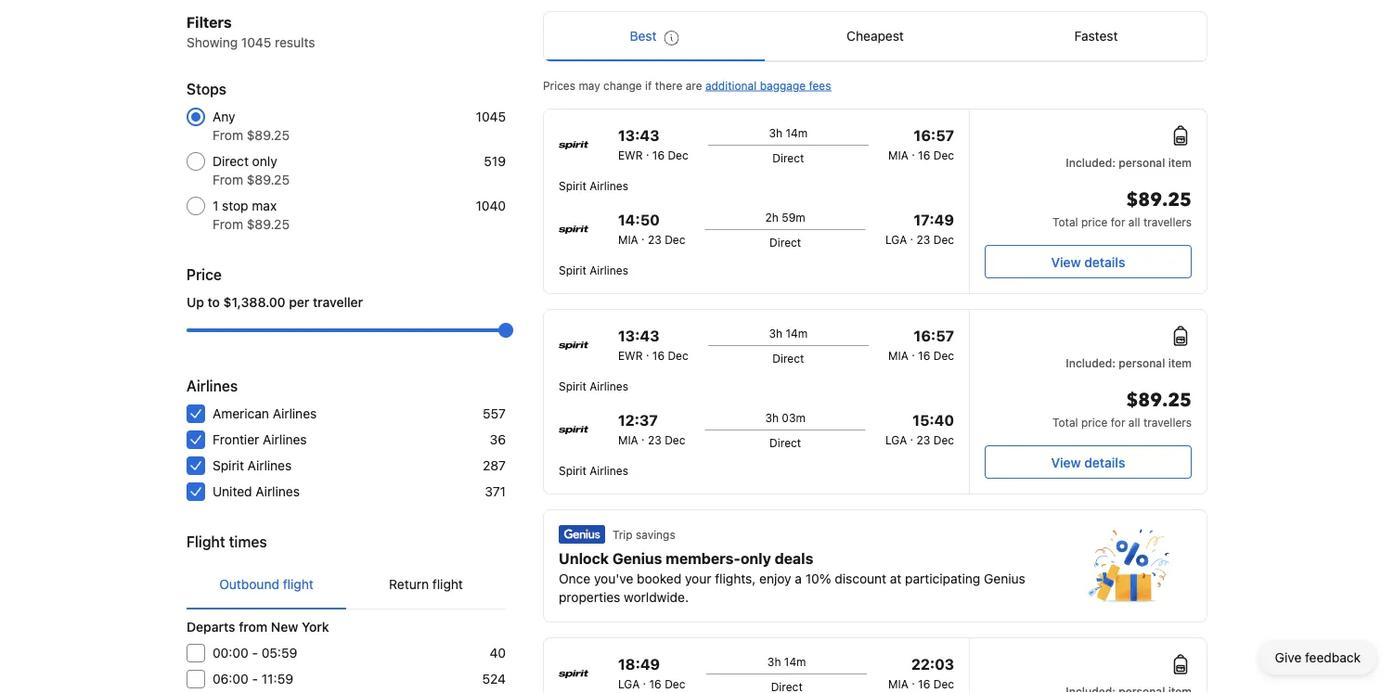 Task type: vqa. For each thing, say whether or not it's contained in the screenshot.


Task type: describe. For each thing, give the bounding box(es) containing it.
included: personal item for 15:40
[[1066, 356, 1192, 369]]

stop
[[222, 198, 248, 214]]

from inside direct only from $89.25
[[213, 172, 243, 188]]

stops
[[187, 80, 227, 98]]

airlines up american
[[187, 377, 238, 395]]

give feedback
[[1275, 650, 1361, 666]]

max
[[252, 198, 277, 214]]

deals
[[775, 550, 813, 568]]

mia inside 14:50 mia . 23 dec
[[618, 233, 638, 246]]

departs
[[187, 620, 235, 635]]

$89.25 inside the any from $89.25
[[247, 128, 290, 143]]

0 vertical spatial genius
[[612, 550, 662, 568]]

outbound flight
[[219, 577, 314, 592]]

united airlines
[[213, 484, 300, 499]]

feedback
[[1305, 650, 1361, 666]]

03m
[[782, 411, 806, 424]]

details for 15:40
[[1084, 455, 1125, 470]]

16 up 15:40
[[918, 349, 930, 362]]

3h 14m for 15:40
[[769, 327, 808, 340]]

any
[[213, 109, 235, 124]]

worldwide.
[[624, 590, 689, 605]]

outbound
[[219, 577, 279, 592]]

best image
[[664, 31, 679, 45]]

showing
[[187, 35, 238, 50]]

direct only from $89.25
[[213, 154, 290, 188]]

16:57 for 17:49
[[914, 127, 954, 144]]

view for 17:49
[[1051, 254, 1081, 270]]

personal for 17:49
[[1119, 156, 1165, 169]]

cheapest
[[847, 28, 904, 44]]

from
[[239, 620, 268, 635]]

price
[[187, 266, 222, 284]]

spirit airlines up "12:37"
[[559, 380, 628, 393]]

2h 59m
[[765, 211, 805, 224]]

371
[[485, 484, 506, 499]]

change
[[603, 79, 642, 92]]

cheapest button
[[765, 12, 986, 60]]

17:49 lga . 23 dec
[[885, 211, 954, 246]]

. inside 14:50 mia . 23 dec
[[641, 229, 645, 242]]

filters showing 1045 results
[[187, 13, 315, 50]]

3h down "enjoy" on the bottom of page
[[768, 655, 781, 668]]

3h 03m
[[765, 411, 806, 424]]

discount
[[835, 571, 887, 587]]

best
[[630, 28, 657, 44]]

dec inside the 12:37 mia . 23 dec
[[665, 433, 685, 446]]

spirit airlines down 14:50
[[559, 264, 628, 277]]

14:50 mia . 23 dec
[[618, 211, 685, 246]]

give feedback button
[[1260, 641, 1376, 675]]

05:59
[[261, 646, 297, 661]]

at
[[890, 571, 902, 587]]

06:00
[[213, 672, 249, 687]]

trip
[[613, 528, 633, 541]]

times
[[229, 533, 267, 551]]

16 inside 22:03 mia . 16 dec
[[918, 678, 930, 691]]

personal for 15:40
[[1119, 356, 1165, 369]]

11:59
[[262, 672, 293, 687]]

departs from new york
[[187, 620, 329, 635]]

3h 14m for 17:49
[[769, 126, 808, 139]]

included: personal item for 17:49
[[1066, 156, 1192, 169]]

dec inside 18:49 lga . 16 dec
[[665, 678, 685, 691]]

prices
[[543, 79, 576, 92]]

16:57 mia . 16 dec for 17:49
[[888, 127, 954, 162]]

00:00 - 05:59
[[213, 646, 297, 661]]

2h
[[765, 211, 779, 224]]

12:37
[[618, 412, 658, 429]]

17:49
[[914, 211, 954, 229]]

participating
[[905, 571, 981, 587]]

00:00
[[213, 646, 248, 661]]

american airlines
[[213, 406, 317, 421]]

additional
[[705, 79, 757, 92]]

lga for 17:49
[[885, 233, 907, 246]]

23 for 17:49
[[917, 233, 930, 246]]

18:49
[[618, 656, 660, 673]]

13:43 for 12:37
[[618, 327, 660, 345]]

direct down the 3h 03m
[[770, 436, 801, 449]]

fastest
[[1075, 28, 1118, 44]]

557
[[483, 406, 506, 421]]

tab list containing best
[[544, 12, 1207, 62]]

524
[[482, 672, 506, 687]]

dec inside 17:49 lga . 23 dec
[[934, 233, 954, 246]]

$89.25 total price for all travellers for 15:40
[[1053, 388, 1192, 429]]

flight times
[[187, 533, 267, 551]]

return flight button
[[346, 561, 506, 609]]

lga for 18:49
[[618, 678, 640, 691]]

any from $89.25
[[213, 109, 290, 143]]

view details button for 17:49
[[985, 245, 1192, 278]]

airlines down american airlines in the left of the page
[[263, 432, 307, 447]]

15:40
[[913, 412, 954, 429]]

2 vertical spatial 3h 14m
[[768, 655, 806, 668]]

best image
[[664, 31, 679, 45]]

booked
[[637, 571, 682, 587]]

18:49 lga . 16 dec
[[618, 656, 685, 691]]

american
[[213, 406, 269, 421]]

best button
[[544, 12, 765, 60]]

fees
[[809, 79, 831, 92]]

total for 15:40
[[1053, 416, 1078, 429]]

$1,388.00
[[223, 295, 286, 310]]

23 for 15:40
[[917, 433, 930, 446]]

filters
[[187, 13, 232, 31]]

airlines right united
[[256, 484, 300, 499]]

direct up the 3h 03m
[[773, 352, 804, 365]]

to
[[207, 295, 220, 310]]

all for 15:40
[[1129, 416, 1140, 429]]

direct up 2h 59m
[[773, 151, 804, 164]]

16 up the 17:49
[[918, 149, 930, 162]]

14:50
[[618, 211, 660, 229]]

16:57 for 15:40
[[914, 327, 954, 345]]

3h left 03m
[[765, 411, 779, 424]]

22:03 mia . 16 dec
[[888, 656, 954, 691]]

. inside 17:49 lga . 23 dec
[[910, 229, 914, 242]]

16 inside 18:49 lga . 16 dec
[[649, 678, 662, 691]]

baggage
[[760, 79, 806, 92]]

properties
[[559, 590, 620, 605]]

per
[[289, 295, 309, 310]]

united
[[213, 484, 252, 499]]

are
[[686, 79, 702, 92]]

york
[[302, 620, 329, 635]]

13:43 ewr . 16 dec for 12:37
[[618, 327, 688, 362]]

ewr for 12:37
[[618, 349, 643, 362]]

1 stop max from $89.25
[[213, 198, 290, 232]]

unlock genius members-only deals once you've booked your flights, enjoy a 10% discount at participating genius properties worldwide.
[[559, 550, 1025, 605]]

a
[[795, 571, 802, 587]]

travellers for 17:49
[[1144, 215, 1192, 228]]

airlines down 14:50
[[590, 264, 628, 277]]

return
[[389, 577, 429, 592]]

1 horizontal spatial genius
[[984, 571, 1025, 587]]

frontier
[[213, 432, 259, 447]]

for for 17:49
[[1111, 215, 1125, 228]]

23 for 12:37
[[648, 433, 662, 446]]

view details for 15:40
[[1051, 455, 1125, 470]]



Task type: locate. For each thing, give the bounding box(es) containing it.
airlines
[[590, 179, 628, 192], [590, 264, 628, 277], [187, 377, 238, 395], [590, 380, 628, 393], [273, 406, 317, 421], [263, 432, 307, 447], [248, 458, 292, 473], [590, 464, 628, 477], [256, 484, 300, 499]]

16 down 22:03
[[918, 678, 930, 691]]

1 vertical spatial view
[[1051, 455, 1081, 470]]

1 vertical spatial 13:43
[[618, 327, 660, 345]]

1 vertical spatial price
[[1081, 416, 1108, 429]]

23 down 15:40
[[917, 433, 930, 446]]

flight for outbound flight
[[283, 577, 314, 592]]

1 13:43 ewr . 16 dec from the top
[[618, 127, 688, 162]]

view for 15:40
[[1051, 455, 1081, 470]]

1 vertical spatial 16:57
[[914, 327, 954, 345]]

14m
[[786, 126, 808, 139], [786, 327, 808, 340], [784, 655, 806, 668]]

0 vertical spatial included: personal item
[[1066, 156, 1192, 169]]

- left '11:59'
[[252, 672, 258, 687]]

1 vertical spatial travellers
[[1144, 416, 1192, 429]]

additional baggage fees link
[[705, 79, 831, 92]]

unlock
[[559, 550, 609, 568]]

1 for from the top
[[1111, 215, 1125, 228]]

2 all from the top
[[1129, 416, 1140, 429]]

2 16:57 from the top
[[914, 327, 954, 345]]

2 included: from the top
[[1066, 356, 1116, 369]]

view details button for 15:40
[[985, 446, 1192, 479]]

1 - from the top
[[252, 646, 258, 661]]

- for 00:00
[[252, 646, 258, 661]]

details for 17:49
[[1084, 254, 1125, 270]]

14m for 17:49
[[786, 126, 808, 139]]

1 vertical spatial -
[[252, 672, 258, 687]]

ewr up "12:37"
[[618, 349, 643, 362]]

0 vertical spatial total
[[1053, 215, 1078, 228]]

10%
[[805, 571, 831, 587]]

details
[[1084, 254, 1125, 270], [1084, 455, 1125, 470]]

0 vertical spatial all
[[1129, 215, 1140, 228]]

mia inside 22:03 mia . 16 dec
[[888, 678, 909, 691]]

from up stop
[[213, 172, 243, 188]]

1 details from the top
[[1084, 254, 1125, 270]]

0 vertical spatial ewr
[[618, 149, 643, 162]]

0 vertical spatial price
[[1081, 215, 1108, 228]]

0 vertical spatial 14m
[[786, 126, 808, 139]]

- right 00:00
[[252, 646, 258, 661]]

1 vertical spatial lga
[[885, 433, 907, 446]]

1 vertical spatial genius
[[984, 571, 1025, 587]]

13:43 ewr . 16 dec
[[618, 127, 688, 162], [618, 327, 688, 362]]

1045 inside filters showing 1045 results
[[241, 35, 271, 50]]

travellers for 15:40
[[1144, 416, 1192, 429]]

included: for 17:49
[[1066, 156, 1116, 169]]

airlines down "12:37"
[[590, 464, 628, 477]]

0 horizontal spatial tab list
[[187, 561, 506, 611]]

13:43 up "12:37"
[[618, 327, 660, 345]]

16 up 14:50
[[652, 149, 665, 162]]

flight for return flight
[[432, 577, 463, 592]]

0 vertical spatial 13:43 ewr . 16 dec
[[618, 127, 688, 162]]

2 16:57 mia . 16 dec from the top
[[888, 327, 954, 362]]

flight up new
[[283, 577, 314, 592]]

1 vertical spatial details
[[1084, 455, 1125, 470]]

1 horizontal spatial tab list
[[544, 12, 1207, 62]]

13:43 ewr . 16 dec up "12:37"
[[618, 327, 688, 362]]

0 vertical spatial personal
[[1119, 156, 1165, 169]]

1 from from the top
[[213, 128, 243, 143]]

1 vertical spatial ewr
[[618, 349, 643, 362]]

3h
[[769, 126, 783, 139], [769, 327, 783, 340], [765, 411, 779, 424], [768, 655, 781, 668]]

direct inside direct only from $89.25
[[213, 154, 249, 169]]

14m for 15:40
[[786, 327, 808, 340]]

2 vertical spatial 14m
[[784, 655, 806, 668]]

mia inside the 12:37 mia . 23 dec
[[618, 433, 638, 446]]

1 vertical spatial personal
[[1119, 356, 1165, 369]]

tab list
[[544, 12, 1207, 62], [187, 561, 506, 611]]

view
[[1051, 254, 1081, 270], [1051, 455, 1081, 470]]

0 horizontal spatial 1045
[[241, 35, 271, 50]]

dec inside 22:03 mia . 16 dec
[[934, 678, 954, 691]]

from down stop
[[213, 217, 243, 232]]

0 vertical spatial view
[[1051, 254, 1081, 270]]

1 vertical spatial 1045
[[476, 109, 506, 124]]

item for 17:49
[[1168, 156, 1192, 169]]

from inside the any from $89.25
[[213, 128, 243, 143]]

tab list containing outbound flight
[[187, 561, 506, 611]]

3h 14m
[[769, 126, 808, 139], [769, 327, 808, 340], [768, 655, 806, 668]]

1 price from the top
[[1081, 215, 1108, 228]]

lga for 15:40
[[885, 433, 907, 446]]

12:37 mia . 23 dec
[[618, 412, 685, 446]]

genius down trip savings
[[612, 550, 662, 568]]

1 vertical spatial 14m
[[786, 327, 808, 340]]

direct down 2h 59m
[[770, 236, 801, 249]]

for for 15:40
[[1111, 416, 1125, 429]]

3h 14m up the 3h 03m
[[769, 327, 808, 340]]

23
[[648, 233, 662, 246], [917, 233, 930, 246], [648, 433, 662, 446], [917, 433, 930, 446]]

15:40 lga . 23 dec
[[885, 412, 954, 446]]

0 vertical spatial tab list
[[544, 12, 1207, 62]]

16:57 mia . 16 dec up 15:40
[[888, 327, 954, 362]]

total
[[1053, 215, 1078, 228], [1053, 416, 1078, 429]]

spirit airlines up 14:50
[[559, 179, 628, 192]]

1 all from the top
[[1129, 215, 1140, 228]]

2 view from the top
[[1051, 455, 1081, 470]]

lga
[[885, 233, 907, 246], [885, 433, 907, 446], [618, 678, 640, 691]]

3h down baggage
[[769, 126, 783, 139]]

flight right return in the bottom left of the page
[[432, 577, 463, 592]]

$89.25 inside 1 stop max from $89.25
[[247, 217, 290, 232]]

dec inside 14:50 mia . 23 dec
[[665, 233, 685, 246]]

0 horizontal spatial only
[[252, 154, 277, 169]]

06:00 - 11:59
[[213, 672, 293, 687]]

1040
[[476, 198, 506, 214]]

traveller
[[313, 295, 363, 310]]

13:43 down if
[[618, 127, 660, 144]]

prices may change if there are additional baggage fees
[[543, 79, 831, 92]]

dec inside the 15:40 lga . 23 dec
[[934, 433, 954, 446]]

ewr
[[618, 149, 643, 162], [618, 349, 643, 362]]

only up "enjoy" on the bottom of page
[[741, 550, 771, 568]]

$89.25
[[247, 128, 290, 143], [247, 172, 290, 188], [1126, 188, 1192, 213], [247, 217, 290, 232], [1126, 388, 1192, 414]]

personal
[[1119, 156, 1165, 169], [1119, 356, 1165, 369]]

16 down 18:49
[[649, 678, 662, 691]]

519
[[484, 154, 506, 169]]

only inside direct only from $89.25
[[252, 154, 277, 169]]

1 item from the top
[[1168, 156, 1192, 169]]

23 inside the 15:40 lga . 23 dec
[[917, 433, 930, 446]]

0 horizontal spatial flight
[[283, 577, 314, 592]]

0 horizontal spatial genius
[[612, 550, 662, 568]]

0 vertical spatial 1045
[[241, 35, 271, 50]]

1 vertical spatial item
[[1168, 356, 1192, 369]]

16:57 mia . 16 dec for 15:40
[[888, 327, 954, 362]]

1 vertical spatial only
[[741, 550, 771, 568]]

airlines up 14:50
[[590, 179, 628, 192]]

trip savings
[[613, 528, 675, 541]]

0 vertical spatial lga
[[885, 233, 907, 246]]

item
[[1168, 156, 1192, 169], [1168, 356, 1192, 369]]

for
[[1111, 215, 1125, 228], [1111, 416, 1125, 429]]

14m down baggage
[[786, 126, 808, 139]]

23 down 14:50
[[648, 233, 662, 246]]

1 view details from the top
[[1051, 254, 1125, 270]]

genius image
[[559, 525, 605, 544], [559, 525, 605, 544], [1088, 529, 1170, 603]]

1 $89.25 total price for all travellers from the top
[[1053, 188, 1192, 228]]

13:43 for 14:50
[[618, 127, 660, 144]]

2 $89.25 total price for all travellers from the top
[[1053, 388, 1192, 429]]

there
[[655, 79, 683, 92]]

2 travellers from the top
[[1144, 416, 1192, 429]]

genius right participating
[[984, 571, 1025, 587]]

1 vertical spatial view details button
[[985, 446, 1192, 479]]

from down the 'any'
[[213, 128, 243, 143]]

16 up "12:37"
[[652, 349, 665, 362]]

1 vertical spatial tab list
[[187, 561, 506, 611]]

2 included: personal item from the top
[[1066, 356, 1192, 369]]

2 ewr from the top
[[618, 349, 643, 362]]

40
[[490, 646, 506, 661]]

if
[[645, 79, 652, 92]]

3h 14m down "enjoy" on the bottom of page
[[768, 655, 806, 668]]

2 for from the top
[[1111, 416, 1125, 429]]

13:43 ewr . 16 dec down if
[[618, 127, 688, 162]]

2 personal from the top
[[1119, 356, 1165, 369]]

1 vertical spatial included: personal item
[[1066, 356, 1192, 369]]

1 personal from the top
[[1119, 156, 1165, 169]]

1 view details button from the top
[[985, 245, 1192, 278]]

2 - from the top
[[252, 672, 258, 687]]

0 vertical spatial details
[[1084, 254, 1125, 270]]

only inside unlock genius members-only deals once you've booked your flights, enjoy a 10% discount at participating genius properties worldwide.
[[741, 550, 771, 568]]

2 13:43 ewr . 16 dec from the top
[[618, 327, 688, 362]]

up
[[187, 295, 204, 310]]

1045 left the results
[[241, 35, 271, 50]]

2 view details button from the top
[[985, 446, 1192, 479]]

direct down the any from $89.25
[[213, 154, 249, 169]]

1 13:43 from the top
[[618, 127, 660, 144]]

members-
[[666, 550, 741, 568]]

1 vertical spatial for
[[1111, 416, 1125, 429]]

1 16:57 from the top
[[914, 127, 954, 144]]

all for 17:49
[[1129, 215, 1140, 228]]

3h 14m down baggage
[[769, 126, 808, 139]]

1 vertical spatial $89.25 total price for all travellers
[[1053, 388, 1192, 429]]

2 price from the top
[[1081, 416, 1108, 429]]

0 vertical spatial 16:57
[[914, 127, 954, 144]]

item for 15:40
[[1168, 356, 1192, 369]]

1 horizontal spatial 1045
[[476, 109, 506, 124]]

new
[[271, 620, 298, 635]]

0 vertical spatial 16:57 mia . 16 dec
[[888, 127, 954, 162]]

frontier airlines
[[213, 432, 307, 447]]

from inside 1 stop max from $89.25
[[213, 217, 243, 232]]

1 16:57 mia . 16 dec from the top
[[888, 127, 954, 162]]

23 inside the 12:37 mia . 23 dec
[[648, 433, 662, 446]]

23 down "12:37"
[[648, 433, 662, 446]]

2 total from the top
[[1053, 416, 1078, 429]]

16:57 mia . 16 dec
[[888, 127, 954, 162], [888, 327, 954, 362]]

lga inside the 15:40 lga . 23 dec
[[885, 433, 907, 446]]

flight
[[187, 533, 225, 551]]

- for 06:00
[[252, 672, 258, 687]]

23 inside 17:49 lga . 23 dec
[[917, 233, 930, 246]]

1 vertical spatial 13:43 ewr . 16 dec
[[618, 327, 688, 362]]

1 included: personal item from the top
[[1066, 156, 1192, 169]]

mia
[[888, 149, 909, 162], [618, 233, 638, 246], [888, 349, 909, 362], [618, 433, 638, 446], [888, 678, 909, 691]]

price for 15:40
[[1081, 416, 1108, 429]]

included: for 15:40
[[1066, 356, 1116, 369]]

view details
[[1051, 254, 1125, 270], [1051, 455, 1125, 470]]

your
[[685, 571, 712, 587]]

ewr up 14:50
[[618, 149, 643, 162]]

price for 17:49
[[1081, 215, 1108, 228]]

59m
[[782, 211, 805, 224]]

ewr for 14:50
[[618, 149, 643, 162]]

1045
[[241, 35, 271, 50], [476, 109, 506, 124]]

you've
[[594, 571, 633, 587]]

airlines up frontier airlines at the left bottom of page
[[273, 406, 317, 421]]

16:57 up 15:40
[[914, 327, 954, 345]]

14m up 03m
[[786, 327, 808, 340]]

0 vertical spatial -
[[252, 646, 258, 661]]

14m down a
[[784, 655, 806, 668]]

16:57
[[914, 127, 954, 144], [914, 327, 954, 345]]

results
[[275, 35, 315, 50]]

flight inside return flight "button"
[[432, 577, 463, 592]]

1 included: from the top
[[1066, 156, 1116, 169]]

23 for 14:50
[[648, 233, 662, 246]]

give
[[1275, 650, 1302, 666]]

287
[[483, 458, 506, 473]]

. inside 22:03 mia . 16 dec
[[912, 674, 915, 687]]

0 vertical spatial from
[[213, 128, 243, 143]]

spirit airlines down "12:37"
[[559, 464, 628, 477]]

savings
[[636, 528, 675, 541]]

lga inside 18:49 lga . 16 dec
[[618, 678, 640, 691]]

0 vertical spatial view details button
[[985, 245, 1192, 278]]

flights,
[[715, 571, 756, 587]]

view details for 17:49
[[1051, 254, 1125, 270]]

flight inside outbound flight button
[[283, 577, 314, 592]]

only down the any from $89.25
[[252, 154, 277, 169]]

0 vertical spatial only
[[252, 154, 277, 169]]

2 details from the top
[[1084, 455, 1125, 470]]

13:43 ewr . 16 dec for 14:50
[[618, 127, 688, 162]]

fastest button
[[986, 12, 1207, 60]]

1 vertical spatial 3h 14m
[[769, 327, 808, 340]]

1 vertical spatial view details
[[1051, 455, 1125, 470]]

genius
[[612, 550, 662, 568], [984, 571, 1025, 587]]

16:57 mia . 16 dec up the 17:49
[[888, 127, 954, 162]]

1 vertical spatial from
[[213, 172, 243, 188]]

3h up the 3h 03m
[[769, 327, 783, 340]]

1 view from the top
[[1051, 254, 1081, 270]]

23 inside 14:50 mia . 23 dec
[[648, 233, 662, 246]]

once
[[559, 571, 591, 587]]

1 total from the top
[[1053, 215, 1078, 228]]

2 flight from the left
[[432, 577, 463, 592]]

. inside the 12:37 mia . 23 dec
[[641, 430, 645, 443]]

may
[[579, 79, 600, 92]]

tab list up york
[[187, 561, 506, 611]]

1 travellers from the top
[[1144, 215, 1192, 228]]

1 horizontal spatial flight
[[432, 577, 463, 592]]

$89.25 total price for all travellers for 17:49
[[1053, 188, 1192, 228]]

3 from from the top
[[213, 217, 243, 232]]

1 vertical spatial all
[[1129, 416, 1140, 429]]

16
[[652, 149, 665, 162], [918, 149, 930, 162], [652, 349, 665, 362], [918, 349, 930, 362], [649, 678, 662, 691], [918, 678, 930, 691]]

tab list up fees
[[544, 12, 1207, 62]]

22:03
[[912, 656, 954, 673]]

1 vertical spatial included:
[[1066, 356, 1116, 369]]

0 vertical spatial 3h 14m
[[769, 126, 808, 139]]

. inside 18:49 lga . 16 dec
[[643, 674, 646, 687]]

1 ewr from the top
[[618, 149, 643, 162]]

2 view details from the top
[[1051, 455, 1125, 470]]

36
[[490, 432, 506, 447]]

outbound flight button
[[187, 561, 346, 609]]

2 item from the top
[[1168, 356, 1192, 369]]

airlines up "12:37"
[[590, 380, 628, 393]]

0 vertical spatial item
[[1168, 156, 1192, 169]]

airlines down frontier airlines at the left bottom of page
[[248, 458, 292, 473]]

1 horizontal spatial only
[[741, 550, 771, 568]]

0 vertical spatial 13:43
[[618, 127, 660, 144]]

0 vertical spatial included:
[[1066, 156, 1116, 169]]

23 down the 17:49
[[917, 233, 930, 246]]

price
[[1081, 215, 1108, 228], [1081, 416, 1108, 429]]

0 vertical spatial for
[[1111, 215, 1125, 228]]

2 from from the top
[[213, 172, 243, 188]]

total for 17:49
[[1053, 215, 1078, 228]]

1 vertical spatial 16:57 mia . 16 dec
[[888, 327, 954, 362]]

1 flight from the left
[[283, 577, 314, 592]]

1
[[213, 198, 218, 214]]

0 vertical spatial travellers
[[1144, 215, 1192, 228]]

return flight
[[389, 577, 463, 592]]

2 13:43 from the top
[[618, 327, 660, 345]]

$89.25 inside direct only from $89.25
[[247, 172, 290, 188]]

. inside the 15:40 lga . 23 dec
[[910, 430, 914, 443]]

up to $1,388.00 per traveller
[[187, 295, 363, 310]]

2 vertical spatial from
[[213, 217, 243, 232]]

spirit airlines up united airlines
[[213, 458, 292, 473]]

0 vertical spatial view details
[[1051, 254, 1125, 270]]

2 vertical spatial lga
[[618, 678, 640, 691]]

all
[[1129, 215, 1140, 228], [1129, 416, 1140, 429]]

1045 up 519
[[476, 109, 506, 124]]

1 vertical spatial total
[[1053, 416, 1078, 429]]

16:57 up the 17:49
[[914, 127, 954, 144]]

0 vertical spatial $89.25 total price for all travellers
[[1053, 188, 1192, 228]]

lga inside 17:49 lga . 23 dec
[[885, 233, 907, 246]]



